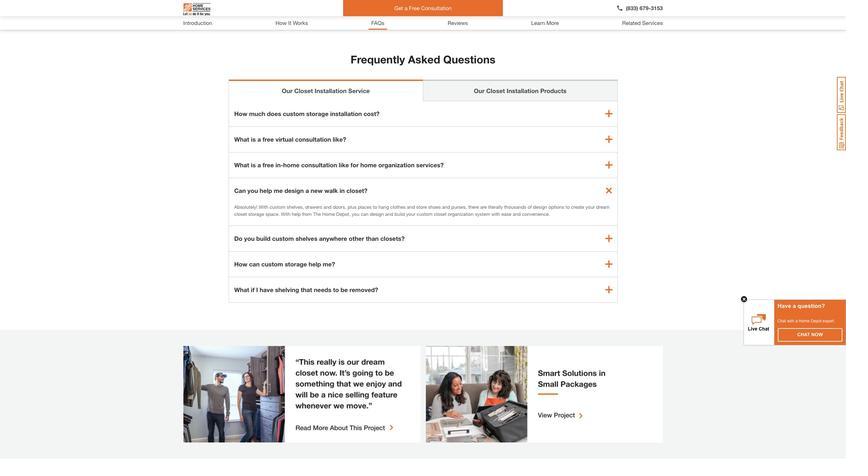 Task type: vqa. For each thing, say whether or not it's contained in the screenshot.
$ 1,080 00
no



Task type: describe. For each thing, give the bounding box(es) containing it.
that
[[301, 286, 312, 294]]

our for our closet installation products
[[474, 87, 485, 94]]

a right have
[[793, 303, 796, 310]]

get
[[394, 5, 403, 11]]

like?
[[333, 136, 346, 143]]

you inside absolutely! with custom shelves, drawers and doors, plus places to hang clothes and store shoes and purses, there are literally thousands of design options to create your dream closet storage space. with help from the home depot, you can design and build your custom closet organization system with ease and convenience.
[[352, 211, 359, 217]]

absolutely!
[[234, 204, 258, 210]]

related services
[[622, 20, 663, 26]]

places
[[358, 204, 372, 210]]

0 vertical spatial your
[[586, 204, 595, 210]]

space.
[[265, 211, 280, 217]]

2 vertical spatial help
[[309, 261, 321, 268]]

products
[[540, 87, 567, 94]]

asked
[[408, 53, 440, 66]]

(833) 679-3153
[[626, 5, 663, 11]]

custom up have
[[261, 261, 283, 268]]

shoes
[[428, 204, 441, 210]]

you for shelves
[[244, 235, 255, 242]]

what is a free virtual consultation like?
[[234, 136, 346, 143]]

1 horizontal spatial design
[[370, 211, 384, 217]]

from
[[302, 211, 312, 217]]

1 horizontal spatial home
[[799, 319, 810, 324]]

learn more
[[531, 20, 559, 26]]

absolutely! with custom shelves, drawers and doors, plus places to hang clothes and store shoes and purses, there are literally thousands of design options to create your dream closet storage space. with help from the home depot, you can design and build your custom closet organization system with ease and convenience.
[[234, 204, 610, 217]]

get a free consultation
[[394, 5, 452, 11]]

of
[[528, 204, 532, 210]]

have
[[260, 286, 273, 294]]

plus
[[348, 204, 357, 210]]

do it for you logo image
[[183, 0, 210, 19]]

thousands
[[504, 204, 526, 210]]

questions
[[443, 53, 496, 66]]

clothes
[[390, 204, 406, 210]]

0 horizontal spatial build
[[256, 235, 270, 242]]

custom left shelves
[[272, 235, 294, 242]]

1 vertical spatial design
[[533, 204, 547, 210]]

how for how much does custom storage installation cost?
[[234, 110, 247, 117]]

chat now
[[797, 332, 823, 338]]

chat
[[778, 319, 786, 324]]

drawers
[[305, 204, 322, 210]]

have
[[778, 303, 791, 310]]

1 horizontal spatial with
[[787, 319, 794, 324]]

services?
[[416, 161, 444, 169]]

question?
[[798, 303, 825, 310]]

walk
[[324, 187, 338, 194]]

0 vertical spatial design
[[284, 187, 304, 194]]

2 vertical spatial storage
[[285, 261, 307, 268]]

do you build custom shelves anywhere other than closets?
[[234, 235, 405, 242]]

installation for service
[[315, 87, 347, 94]]

1 vertical spatial consultation
[[301, 161, 337, 169]]

(833)
[[626, 5, 638, 11]]

services
[[642, 20, 663, 26]]

do
[[234, 235, 242, 242]]

in
[[340, 187, 345, 194]]

2 closet from the left
[[434, 211, 447, 217]]

there
[[468, 204, 479, 210]]

the
[[313, 211, 321, 217]]

depot
[[811, 319, 822, 324]]

works
[[293, 20, 308, 26]]

and right shoes at the top of page
[[442, 204, 450, 210]]

1 vertical spatial can
[[249, 261, 260, 268]]

1 home from the left
[[283, 161, 300, 169]]

closet for our closet installation service
[[294, 87, 313, 94]]

other
[[349, 235, 364, 242]]

and left doors,
[[324, 204, 332, 210]]

and down hang
[[385, 211, 393, 217]]

can inside absolutely! with custom shelves, drawers and doors, plus places to hang clothes and store shoes and purses, there are literally thousands of design options to create your dream closet storage space. with help from the home depot, you can design and build your custom closet organization system with ease and convenience.
[[361, 211, 369, 217]]

ease
[[502, 211, 511, 217]]

create
[[571, 204, 584, 210]]

frequently
[[351, 53, 405, 66]]

free
[[409, 5, 420, 11]]

shelves,
[[287, 204, 304, 210]]

it
[[288, 20, 291, 26]]

0 horizontal spatial to
[[333, 286, 339, 294]]

live chat image
[[837, 77, 846, 113]]

feedback link image
[[837, 114, 846, 151]]

hang
[[378, 204, 389, 210]]

chat now link
[[778, 329, 842, 342]]

literally
[[488, 204, 503, 210]]

expert.
[[823, 319, 835, 324]]

2 horizontal spatial to
[[566, 204, 570, 210]]

closet for our closet installation products
[[486, 87, 505, 94]]

chat
[[797, 332, 810, 338]]

our for our closet installation service
[[282, 87, 293, 94]]

how for how can custom storage help me?
[[234, 261, 247, 268]]

1 closet from the left
[[234, 211, 247, 217]]

build inside absolutely! with custom shelves, drawers and doors, plus places to hang clothes and store shoes and purses, there are literally thousands of design options to create your dream closet storage space. with help from the home depot, you can design and build your custom closet organization system with ease and convenience.
[[395, 211, 405, 217]]

get a free consultation button
[[343, 0, 503, 16]]

new
[[311, 187, 323, 194]]

i
[[256, 286, 258, 294]]

2 home from the left
[[360, 161, 377, 169]]

3153
[[651, 5, 663, 11]]

be
[[341, 286, 348, 294]]

our closet installation products
[[474, 87, 567, 94]]

is for what is a free in-home consultation like for home organization services?
[[251, 161, 256, 169]]

0 vertical spatial storage
[[306, 110, 328, 117]]

removed?
[[350, 286, 378, 294]]

how it works
[[276, 20, 308, 26]]

more
[[546, 20, 559, 26]]

me
[[274, 187, 283, 194]]

organization inside absolutely! with custom shelves, drawers and doors, plus places to hang clothes and store shoes and purses, there are literally thousands of design options to create your dream closet storage space. with help from the home depot, you can design and build your custom closet organization system with ease and convenience.
[[448, 211, 474, 217]]

can you help me design a new walk in closet?
[[234, 187, 368, 194]]

introduction
[[183, 20, 212, 26]]

can
[[234, 187, 246, 194]]

1 vertical spatial your
[[406, 211, 415, 217]]



Task type: locate. For each thing, give the bounding box(es) containing it.
what for what is a free in-home consultation like for home organization services?
[[234, 161, 249, 169]]

purses,
[[451, 204, 467, 210]]

how left it
[[276, 20, 287, 26]]

organization left services? in the top of the page
[[378, 161, 415, 169]]

now
[[811, 332, 823, 338]]

can up if
[[249, 261, 260, 268]]

1 vertical spatial free
[[263, 161, 274, 169]]

(833) 679-3153 link
[[616, 4, 663, 12]]

what
[[234, 136, 249, 143], [234, 161, 249, 169], [234, 286, 249, 294]]

storage inside absolutely! with custom shelves, drawers and doors, plus places to hang clothes and store shoes and purses, there are literally thousands of design options to create your dream closet storage space. with help from the home depot, you can design and build your custom closet organization system with ease and convenience.
[[248, 211, 264, 217]]

what up can
[[234, 161, 249, 169]]

doors,
[[333, 204, 346, 210]]

0 vertical spatial can
[[361, 211, 369, 217]]

0 vertical spatial with
[[259, 204, 268, 210]]

0 horizontal spatial design
[[284, 187, 304, 194]]

1 vertical spatial with
[[787, 319, 794, 324]]

0 horizontal spatial with
[[259, 204, 268, 210]]

1 vertical spatial home
[[799, 319, 810, 324]]

have a question?
[[778, 303, 825, 310]]

home right for
[[360, 161, 377, 169]]

how
[[276, 20, 287, 26], [234, 110, 247, 117], [234, 261, 247, 268]]

free for in-
[[263, 161, 274, 169]]

much
[[249, 110, 265, 117]]

2 vertical spatial design
[[370, 211, 384, 217]]

organization down 'purses,'
[[448, 211, 474, 217]]

organization
[[378, 161, 415, 169], [448, 211, 474, 217]]

closet down absolutely!
[[234, 211, 247, 217]]

0 vertical spatial with
[[491, 211, 500, 217]]

0 vertical spatial is
[[251, 136, 256, 143]]

with inside absolutely! with custom shelves, drawers and doors, plus places to hang clothes and store shoes and purses, there are literally thousands of design options to create your dream closet storage space. with help from the home depot, you can design and build your custom closet organization system with ease and convenience.
[[491, 211, 500, 217]]

1 installation from the left
[[315, 87, 347, 94]]

help left 'me'
[[260, 187, 272, 194]]

anywhere
[[319, 235, 347, 242]]

0 horizontal spatial installation
[[315, 87, 347, 94]]

free for virtual
[[263, 136, 274, 143]]

1 horizontal spatial your
[[586, 204, 595, 210]]

0 horizontal spatial help
[[260, 187, 272, 194]]

1 horizontal spatial build
[[395, 211, 405, 217]]

2 vertical spatial you
[[244, 235, 255, 242]]

our up how much does custom storage installation cost?
[[282, 87, 293, 94]]

you right do
[[244, 235, 255, 242]]

service
[[348, 87, 370, 94]]

free
[[263, 136, 274, 143], [263, 161, 274, 169]]

installation left products
[[507, 87, 539, 94]]

with up space. on the left top
[[259, 204, 268, 210]]

2 vertical spatial how
[[234, 261, 247, 268]]

convenience.
[[522, 211, 550, 217]]

0 horizontal spatial with
[[491, 211, 500, 217]]

system
[[475, 211, 490, 217]]

closet down shoes at the top of page
[[434, 211, 447, 217]]

2 what from the top
[[234, 161, 249, 169]]

reviews
[[448, 20, 468, 26]]

shelving
[[275, 286, 299, 294]]

learn
[[531, 20, 545, 26]]

is left in-
[[251, 161, 256, 169]]

help
[[260, 187, 272, 194], [292, 211, 301, 217], [309, 261, 321, 268]]

custom right does
[[283, 110, 305, 117]]

1 closet from the left
[[294, 87, 313, 94]]

like
[[339, 161, 349, 169]]

are
[[480, 204, 487, 210]]

home inside absolutely! with custom shelves, drawers and doors, plus places to hang clothes and store shoes and purses, there are literally thousands of design options to create your dream closet storage space. with help from the home depot, you can design and build your custom closet organization system with ease and convenience.
[[322, 211, 335, 217]]

2 closet from the left
[[486, 87, 505, 94]]

a left in-
[[257, 161, 261, 169]]

how left "much"
[[234, 110, 247, 117]]

1 horizontal spatial help
[[292, 211, 301, 217]]

1 horizontal spatial to
[[373, 204, 377, 210]]

with
[[259, 204, 268, 210], [281, 211, 290, 217]]

than
[[366, 235, 379, 242]]

home left depot on the bottom
[[799, 319, 810, 324]]

does
[[267, 110, 281, 117]]

0 vertical spatial you
[[248, 187, 258, 194]]

1 horizontal spatial installation
[[507, 87, 539, 94]]

a left new
[[305, 187, 309, 194]]

consultation
[[421, 5, 452, 11]]

me?
[[323, 261, 335, 268]]

1 our from the left
[[282, 87, 293, 94]]

and
[[324, 204, 332, 210], [407, 204, 415, 210], [442, 204, 450, 210], [385, 211, 393, 217], [513, 211, 521, 217]]

2 installation from the left
[[507, 87, 539, 94]]

what for what if i have shelving that needs to be removed?
[[234, 286, 249, 294]]

1 horizontal spatial can
[[361, 211, 369, 217]]

0 vertical spatial free
[[263, 136, 274, 143]]

you down plus
[[352, 211, 359, 217]]

custom
[[283, 110, 305, 117], [270, 204, 285, 210], [417, 211, 433, 217], [272, 235, 294, 242], [261, 261, 283, 268]]

can
[[361, 211, 369, 217], [249, 261, 260, 268]]

depot,
[[336, 211, 350, 217]]

1 vertical spatial how
[[234, 110, 247, 117]]

storage down absolutely!
[[248, 211, 264, 217]]

with down shelves,
[[281, 211, 290, 217]]

what if i have shelving that needs to be removed?
[[234, 286, 378, 294]]

cost?
[[364, 110, 380, 117]]

0 vertical spatial organization
[[378, 161, 415, 169]]

consultation
[[295, 136, 331, 143], [301, 161, 337, 169]]

1 vertical spatial what
[[234, 161, 249, 169]]

1 vertical spatial organization
[[448, 211, 474, 217]]

a inside get a free consultation button
[[405, 5, 408, 11]]

you right can
[[248, 187, 258, 194]]

1 horizontal spatial with
[[281, 211, 290, 217]]

to left hang
[[373, 204, 377, 210]]

2 horizontal spatial design
[[533, 204, 547, 210]]

before and after long quote banner - image image
[[183, 346, 420, 443]]

and down thousands
[[513, 211, 521, 217]]

home
[[322, 211, 335, 217], [799, 319, 810, 324]]

1 horizontal spatial home
[[360, 161, 377, 169]]

is
[[251, 136, 256, 143], [251, 161, 256, 169]]

help inside absolutely! with custom shelves, drawers and doors, plus places to hang clothes and store shoes and purses, there are literally thousands of design options to create your dream closet storage space. with help from the home depot, you can design and build your custom closet organization system with ease and convenience.
[[292, 211, 301, 217]]

0 vertical spatial help
[[260, 187, 272, 194]]

1 vertical spatial you
[[352, 211, 359, 217]]

store
[[416, 204, 427, 210]]

if
[[251, 286, 255, 294]]

our down questions
[[474, 87, 485, 94]]

a left the virtual
[[257, 136, 261, 143]]

0 vertical spatial build
[[395, 211, 405, 217]]

with down literally
[[491, 211, 500, 217]]

a
[[405, 5, 408, 11], [257, 136, 261, 143], [257, 161, 261, 169], [305, 187, 309, 194], [793, 303, 796, 310], [796, 319, 798, 324]]

how down do
[[234, 261, 247, 268]]

home right the
[[322, 211, 335, 217]]

what for what is a free virtual consultation like?
[[234, 136, 249, 143]]

free left the virtual
[[263, 136, 274, 143]]

0 vertical spatial consultation
[[295, 136, 331, 143]]

shelves
[[296, 235, 317, 242]]

installation up installation
[[315, 87, 347, 94]]

dream
[[596, 204, 610, 210]]

options
[[548, 204, 564, 210]]

0 horizontal spatial home
[[283, 161, 300, 169]]

chat with a home depot expert.
[[778, 319, 835, 324]]

how for how it works
[[276, 20, 287, 26]]

is down "much"
[[251, 136, 256, 143]]

2 vertical spatial what
[[234, 286, 249, 294]]

1 vertical spatial storage
[[248, 211, 264, 217]]

0 vertical spatial how
[[276, 20, 287, 26]]

closet
[[234, 211, 247, 217], [434, 211, 447, 217]]

faqs
[[371, 20, 384, 26]]

0 horizontal spatial home
[[322, 211, 335, 217]]

and left store
[[407, 204, 415, 210]]

679-
[[640, 5, 651, 11]]

consultation left 'like'
[[301, 161, 337, 169]]

storage up shelving
[[285, 261, 307, 268]]

0 horizontal spatial can
[[249, 261, 260, 268]]

installation
[[315, 87, 347, 94], [507, 87, 539, 94]]

1 horizontal spatial closet
[[434, 211, 447, 217]]

related
[[622, 20, 641, 26]]

1 horizontal spatial closet
[[486, 87, 505, 94]]

what down "much"
[[234, 136, 249, 143]]

0 horizontal spatial closet
[[234, 211, 247, 217]]

design down hang
[[370, 211, 384, 217]]

0 horizontal spatial your
[[406, 211, 415, 217]]

to left be
[[333, 286, 339, 294]]

help left me?
[[309, 261, 321, 268]]

1 what from the top
[[234, 136, 249, 143]]

custom down store
[[417, 211, 433, 217]]

home down what is a free virtual consultation like? at the left top
[[283, 161, 300, 169]]

our
[[282, 87, 293, 94], [474, 87, 485, 94]]

1 vertical spatial build
[[256, 235, 270, 242]]

0 horizontal spatial closet
[[294, 87, 313, 94]]

with right chat
[[787, 319, 794, 324]]

installation
[[330, 110, 362, 117]]

1 vertical spatial is
[[251, 161, 256, 169]]

2 is from the top
[[251, 161, 256, 169]]

2 horizontal spatial help
[[309, 261, 321, 268]]

3 what from the top
[[234, 286, 249, 294]]

is for what is a free virtual consultation like?
[[251, 136, 256, 143]]

how much does custom storage installation cost?
[[234, 110, 380, 117]]

you
[[248, 187, 258, 194], [352, 211, 359, 217], [244, 235, 255, 242]]

1 vertical spatial with
[[281, 211, 290, 217]]

build right do
[[256, 235, 270, 242]]

our closet installation service
[[282, 87, 370, 94]]

1 is from the top
[[251, 136, 256, 143]]

what is a free in-home consultation like for home organization services?
[[234, 161, 444, 169]]

a right chat
[[796, 319, 798, 324]]

free left in-
[[263, 161, 274, 169]]

custom up space. on the left top
[[270, 204, 285, 210]]

virtual
[[276, 136, 293, 143]]

installation for products
[[507, 87, 539, 94]]

0 vertical spatial home
[[322, 211, 335, 217]]

1 free from the top
[[263, 136, 274, 143]]

storage down our closet installation service on the left top of the page
[[306, 110, 328, 117]]

design up the convenience. at top
[[533, 204, 547, 210]]

build
[[395, 211, 405, 217], [256, 235, 270, 242]]

1 vertical spatial help
[[292, 211, 301, 217]]

a right get at the left top of the page
[[405, 5, 408, 11]]

1 horizontal spatial organization
[[448, 211, 474, 217]]

home
[[283, 161, 300, 169], [360, 161, 377, 169]]

build down clothes
[[395, 211, 405, 217]]

how can custom storage help me?
[[234, 261, 335, 268]]

for
[[351, 161, 359, 169]]

with
[[491, 211, 500, 217], [787, 319, 794, 324]]

frequently asked questions
[[351, 53, 496, 66]]

closets?
[[380, 235, 405, 242]]

0 horizontal spatial organization
[[378, 161, 415, 169]]

can down places
[[361, 211, 369, 217]]

what left if
[[234, 286, 249, 294]]

to left 'create'
[[566, 204, 570, 210]]

smart solutions in small packages image
[[426, 346, 663, 443]]

in-
[[276, 161, 283, 169]]

help down shelves,
[[292, 211, 301, 217]]

design right 'me'
[[284, 187, 304, 194]]

consultation left like?
[[295, 136, 331, 143]]

0 horizontal spatial our
[[282, 87, 293, 94]]

2 our from the left
[[474, 87, 485, 94]]

2 free from the top
[[263, 161, 274, 169]]

you for design
[[248, 187, 258, 194]]

your
[[586, 204, 595, 210], [406, 211, 415, 217]]

1 horizontal spatial our
[[474, 87, 485, 94]]

0 vertical spatial what
[[234, 136, 249, 143]]



